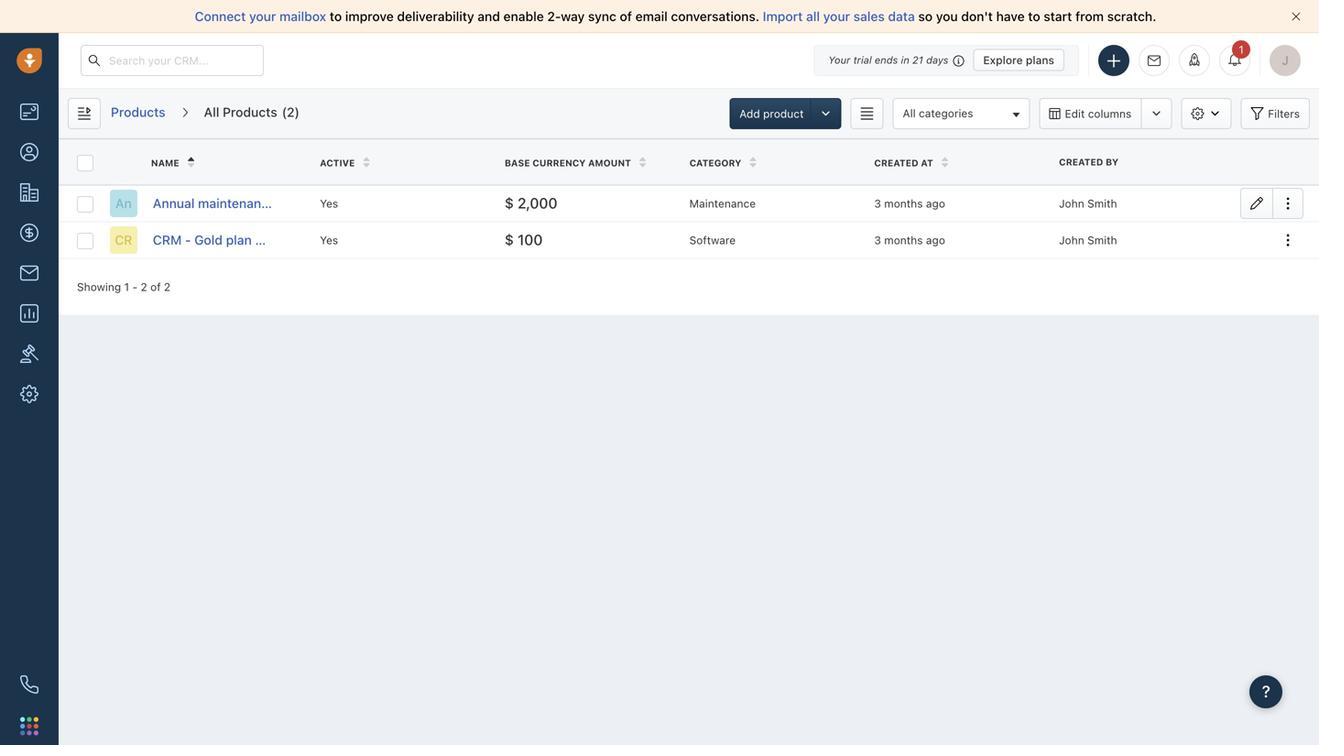 Task type: locate. For each thing, give the bounding box(es) containing it.
products
[[111, 104, 166, 120], [223, 104, 277, 120]]

edit columns button
[[1040, 98, 1141, 129]]

yes for $ 100
[[320, 234, 338, 247]]

(sample)
[[334, 196, 387, 211], [308, 232, 361, 247]]

add
[[740, 107, 760, 120]]

all down search your crm... text box
[[204, 104, 219, 120]]

0 horizontal spatial all
[[204, 104, 219, 120]]

1 vertical spatial of
[[150, 280, 161, 293]]

(sample) down contract
[[308, 232, 361, 247]]

(sample) down the active
[[334, 196, 387, 211]]

gold
[[194, 232, 223, 247]]

$ for $ 100
[[505, 231, 514, 249]]

1 vertical spatial months
[[885, 234, 923, 247]]

0 horizontal spatial -
[[132, 280, 138, 293]]

$ 2,000
[[505, 194, 558, 212]]

ago
[[926, 197, 946, 210], [926, 234, 946, 247]]

smith for $ 100
[[1088, 234, 1118, 247]]

1 horizontal spatial 2
[[164, 280, 171, 293]]

plan
[[226, 232, 252, 247]]

2 to from the left
[[1029, 9, 1041, 24]]

to left start
[[1029, 9, 1041, 24]]

3 for 100
[[875, 234, 881, 247]]

1 to from the left
[[330, 9, 342, 24]]

created left by
[[1059, 157, 1104, 167]]

of
[[620, 9, 632, 24], [150, 280, 161, 293]]

0 vertical spatial smith
[[1088, 197, 1118, 210]]

1 vertical spatial smith
[[1088, 234, 1118, 247]]

1 vertical spatial $
[[505, 231, 514, 249]]

(
[[282, 104, 287, 120]]

edit columns
[[1065, 107, 1132, 120]]

2 horizontal spatial 2
[[287, 104, 295, 120]]

enable
[[504, 9, 544, 24]]

$
[[505, 194, 514, 212], [505, 231, 514, 249]]

of right sync
[[620, 9, 632, 24]]

john smith
[[1059, 197, 1118, 210], [1059, 234, 1118, 247]]

1 months from the top
[[885, 197, 923, 210]]

$ left the 2,000
[[505, 194, 514, 212]]

yes down the active
[[320, 197, 338, 210]]

3 months ago for $ 100
[[875, 234, 946, 247]]

1 right what's new icon
[[1239, 43, 1244, 56]]

contract
[[279, 196, 330, 211]]

plans
[[1026, 54, 1055, 66]]

2 3 months ago from the top
[[875, 234, 946, 247]]

1 inside "link"
[[1239, 43, 1244, 56]]

0 vertical spatial ago
[[926, 197, 946, 210]]

2 ago from the top
[[926, 234, 946, 247]]

0 horizontal spatial your
[[249, 9, 276, 24]]

1 vertical spatial 1
[[124, 280, 129, 293]]

- right showing
[[132, 280, 138, 293]]

import all your sales data link
[[763, 9, 919, 24]]

annual maintenance contract (sample) link
[[153, 194, 387, 213]]

your right all
[[824, 9, 850, 24]]

2 john smith from the top
[[1059, 234, 1118, 247]]

1 3 months ago from the top
[[875, 197, 946, 210]]

1 vertical spatial 3 months ago
[[875, 234, 946, 247]]

1 horizontal spatial products
[[223, 104, 277, 120]]

yes for $ 2,000
[[320, 197, 338, 210]]

and
[[478, 9, 500, 24]]

- left gold
[[185, 232, 191, 247]]

data
[[888, 9, 915, 24]]

Search your CRM... text field
[[81, 45, 264, 76]]

product
[[763, 107, 804, 120]]

1 vertical spatial 3
[[875, 234, 881, 247]]

0 vertical spatial $
[[505, 194, 514, 212]]

1 products from the left
[[111, 104, 166, 120]]

3 months ago
[[875, 197, 946, 210], [875, 234, 946, 247]]

0 vertical spatial -
[[185, 232, 191, 247]]

1 right showing
[[124, 280, 129, 293]]

add product button
[[730, 98, 814, 129]]

all products ( 2 )
[[204, 104, 300, 120]]

mailbox
[[280, 9, 326, 24]]

1 vertical spatial (sample)
[[308, 232, 361, 247]]

deliverability
[[397, 9, 474, 24]]

$ left 100
[[505, 231, 514, 249]]

all
[[204, 104, 219, 120], [903, 107, 916, 120]]

properties image
[[20, 345, 38, 363]]

close image
[[1292, 12, 1301, 21]]

showing 1 - 2 of 2
[[77, 280, 171, 293]]

$ for $ 2,000
[[505, 194, 514, 212]]

connect your mailbox to improve deliverability and enable 2-way sync of email conversations. import all your sales data so you don't have to start from scratch.
[[195, 9, 1157, 24]]

2 john from the top
[[1059, 234, 1085, 247]]

1 horizontal spatial 1
[[1239, 43, 1244, 56]]

active
[[320, 157, 355, 168]]

2 yes from the top
[[320, 234, 338, 247]]

1 vertical spatial yes
[[320, 234, 338, 247]]

base
[[505, 157, 530, 168]]

phone image
[[20, 675, 38, 694]]

base currency amount
[[505, 157, 631, 168]]

all left categories
[[903, 107, 916, 120]]

3 for 2,000
[[875, 197, 881, 210]]

products up the name
[[111, 104, 166, 120]]

conversations.
[[671, 9, 760, 24]]

john
[[1059, 197, 1085, 210], [1059, 234, 1085, 247]]

of down crm
[[150, 280, 161, 293]]

-
[[185, 232, 191, 247], [132, 280, 138, 293]]

sales
[[854, 9, 885, 24]]

1
[[1239, 43, 1244, 56], [124, 280, 129, 293]]

1 vertical spatial ago
[[926, 234, 946, 247]]

created left at
[[875, 157, 919, 168]]

2-
[[548, 9, 561, 24]]

0 horizontal spatial to
[[330, 9, 342, 24]]

0 vertical spatial of
[[620, 9, 632, 24]]

2 products from the left
[[223, 104, 277, 120]]

2 smith from the top
[[1088, 234, 1118, 247]]

currency
[[533, 157, 586, 168]]

1 3 from the top
[[875, 197, 881, 210]]

1 horizontal spatial all
[[903, 107, 916, 120]]

0 horizontal spatial 2
[[141, 280, 147, 293]]

2 $ from the top
[[505, 231, 514, 249]]

0 vertical spatial john
[[1059, 197, 1085, 210]]

1 john from the top
[[1059, 197, 1085, 210]]

yes down contract
[[320, 234, 338, 247]]

0 vertical spatial 3 months ago
[[875, 197, 946, 210]]

scratch.
[[1108, 9, 1157, 24]]

yes
[[320, 197, 338, 210], [320, 234, 338, 247]]

amount
[[588, 157, 631, 168]]

products left the (
[[223, 104, 277, 120]]

1 vertical spatial john smith
[[1059, 234, 1118, 247]]

1 vertical spatial john
[[1059, 234, 1085, 247]]

to
[[330, 9, 342, 24], [1029, 9, 1041, 24]]

2 3 from the top
[[875, 234, 881, 247]]

2 months from the top
[[885, 234, 923, 247]]

1 horizontal spatial to
[[1029, 9, 1041, 24]]

0 vertical spatial months
[[885, 197, 923, 210]]

1 yes from the top
[[320, 197, 338, 210]]

1 john smith from the top
[[1059, 197, 1118, 210]]

created by
[[1059, 157, 1119, 167]]

have
[[997, 9, 1025, 24]]

at
[[921, 157, 934, 168]]

1 smith from the top
[[1088, 197, 1118, 210]]

0 horizontal spatial created
[[875, 157, 919, 168]]

1 your from the left
[[249, 9, 276, 24]]

0 horizontal spatial of
[[150, 280, 161, 293]]

3
[[875, 197, 881, 210], [875, 234, 881, 247]]

0 vertical spatial 1
[[1239, 43, 1244, 56]]

1 horizontal spatial -
[[185, 232, 191, 247]]

your
[[249, 9, 276, 24], [824, 9, 850, 24]]

your left mailbox
[[249, 9, 276, 24]]

all inside 'button'
[[903, 107, 916, 120]]

0 horizontal spatial products
[[111, 104, 166, 120]]

your trial ends in 21 days
[[829, 54, 949, 66]]

created
[[1059, 157, 1104, 167], [875, 157, 919, 168]]

2 created from the left
[[875, 157, 919, 168]]

0 vertical spatial john smith
[[1059, 197, 1118, 210]]

what's new image
[[1189, 53, 1201, 66]]

1 horizontal spatial your
[[824, 9, 850, 24]]

1 horizontal spatial created
[[1059, 157, 1104, 167]]

ago for 2,000
[[926, 197, 946, 210]]

0 vertical spatial (sample)
[[334, 196, 387, 211]]

months
[[885, 197, 923, 210], [885, 234, 923, 247]]

all for all categories
[[903, 107, 916, 120]]

0 vertical spatial 3
[[875, 197, 881, 210]]

2
[[287, 104, 295, 120], [141, 280, 147, 293], [164, 280, 171, 293]]

1 $ from the top
[[505, 194, 514, 212]]

1 ago from the top
[[926, 197, 946, 210]]

0 vertical spatial yes
[[320, 197, 338, 210]]

john smith for 100
[[1059, 234, 1118, 247]]

to right mailbox
[[330, 9, 342, 24]]

1 created from the left
[[1059, 157, 1104, 167]]



Task type: vqa. For each thing, say whether or not it's contained in the screenshot.
contact to the bottom
no



Task type: describe. For each thing, give the bounding box(es) containing it.
category
[[690, 157, 742, 168]]

0 horizontal spatial 1
[[124, 280, 129, 293]]

import
[[763, 9, 803, 24]]

smith for $ 2,000
[[1088, 197, 1118, 210]]

by
[[1106, 157, 1119, 167]]

filters button
[[1241, 98, 1310, 129]]

all for all products ( 2 )
[[204, 104, 219, 120]]

crm - gold plan monthly (sample)
[[153, 232, 361, 247]]

columns
[[1088, 107, 1132, 120]]

add product
[[740, 107, 804, 120]]

categories
[[919, 107, 974, 120]]

improve
[[345, 9, 394, 24]]

connect
[[195, 9, 246, 24]]

explore
[[984, 54, 1023, 66]]

monthly
[[255, 232, 304, 247]]

created for created at
[[875, 157, 919, 168]]

)
[[295, 104, 300, 120]]

21
[[913, 54, 924, 66]]

annual maintenance contract (sample)
[[153, 196, 387, 211]]

email
[[636, 9, 668, 24]]

crm - gold plan monthly (sample) link
[[153, 231, 361, 249]]

john smith for 2,000
[[1059, 197, 1118, 210]]

2 for )
[[287, 104, 295, 120]]

1 link
[[1220, 40, 1251, 76]]

from
[[1076, 9, 1104, 24]]

so
[[919, 9, 933, 24]]

maintenance
[[198, 196, 276, 211]]

freshworks switcher image
[[20, 717, 38, 735]]

all categories
[[903, 107, 974, 120]]

1 horizontal spatial of
[[620, 9, 632, 24]]

filters
[[1269, 107, 1300, 120]]

2,000
[[518, 194, 558, 212]]

showing
[[77, 280, 121, 293]]

1 vertical spatial -
[[132, 280, 138, 293]]

months for 2,000
[[885, 197, 923, 210]]

in
[[901, 54, 910, 66]]

phone element
[[11, 666, 48, 703]]

connect your mailbox link
[[195, 9, 330, 24]]

cr
[[115, 232, 132, 247]]

annual
[[153, 196, 195, 211]]

100
[[518, 231, 543, 249]]

start
[[1044, 9, 1073, 24]]

sync
[[588, 9, 617, 24]]

send email image
[[1148, 55, 1161, 67]]

created for created by
[[1059, 157, 1104, 167]]

maintenance
[[690, 197, 756, 210]]

crm
[[153, 232, 182, 247]]

$ 100
[[505, 231, 543, 249]]

your
[[829, 54, 851, 66]]

all
[[807, 9, 820, 24]]

john for 100
[[1059, 234, 1085, 247]]

don't
[[962, 9, 993, 24]]

explore plans link
[[974, 49, 1065, 71]]

ends
[[875, 54, 898, 66]]

products link
[[110, 98, 166, 129]]

3 months ago for $ 2,000
[[875, 197, 946, 210]]

explore plans
[[984, 54, 1055, 66]]

2 for of
[[141, 280, 147, 293]]

an
[[115, 196, 132, 211]]

days
[[927, 54, 949, 66]]

way
[[561, 9, 585, 24]]

you
[[936, 9, 958, 24]]

ago for 100
[[926, 234, 946, 247]]

all categories button
[[893, 98, 1030, 129]]

john for 2,000
[[1059, 197, 1085, 210]]

2 your from the left
[[824, 9, 850, 24]]

name
[[151, 157, 179, 168]]

created at
[[875, 157, 934, 168]]

software
[[690, 234, 736, 247]]

months for 100
[[885, 234, 923, 247]]

trial
[[854, 54, 872, 66]]

edit
[[1065, 107, 1085, 120]]



